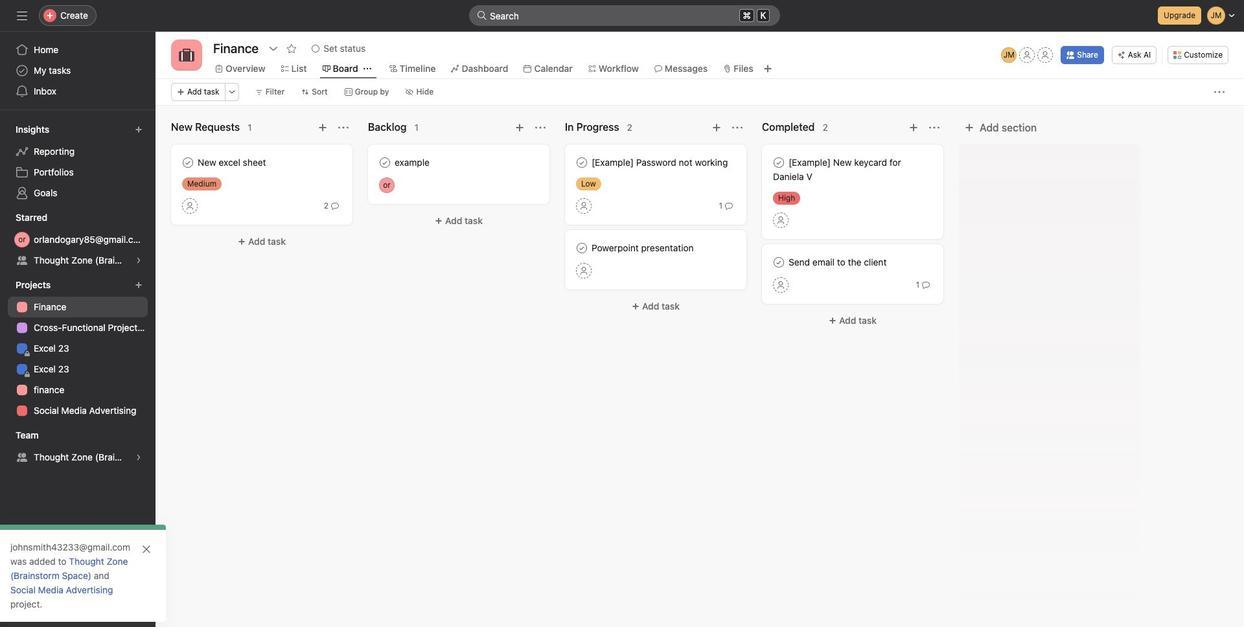 Task type: describe. For each thing, give the bounding box(es) containing it.
Mark complete checkbox
[[771, 255, 787, 270]]

briefcase image
[[179, 47, 194, 63]]

tab actions image
[[363, 65, 371, 73]]

add task image
[[514, 122, 525, 133]]

insights element
[[0, 118, 156, 206]]

global element
[[0, 32, 156, 109]]

0 horizontal spatial more actions image
[[228, 88, 236, 96]]

mark complete image for add task image corresponding to more section actions image
[[574, 155, 590, 170]]

mark complete image for add task icon
[[377, 155, 393, 170]]

toggle assignee popover image
[[379, 178, 395, 193]]

add task image for 1st more section actions icon from the right
[[908, 122, 919, 133]]

hide sidebar image
[[17, 10, 27, 21]]

0 horizontal spatial 1 comment image
[[725, 202, 733, 210]]

3 more section actions image from the left
[[929, 122, 939, 133]]

add task image for more section actions image
[[711, 122, 722, 133]]

see details, thought zone (brainstorm space) image inside teams element
[[135, 454, 143, 461]]

2 more section actions image from the left
[[535, 122, 546, 133]]

add to starred image
[[287, 43, 297, 54]]

1 vertical spatial 1 comment image
[[922, 281, 930, 289]]

Search tasks, projects, and more text field
[[469, 5, 780, 26]]

1 more section actions image from the left
[[338, 122, 349, 133]]

prominent image
[[477, 10, 487, 21]]

new insights image
[[135, 126, 143, 133]]



Task type: locate. For each thing, give the bounding box(es) containing it.
show options image
[[268, 43, 279, 54]]

more actions image
[[1214, 87, 1225, 97], [228, 88, 236, 96]]

1 add task image from the left
[[317, 122, 328, 133]]

1 vertical spatial mark complete image
[[771, 255, 787, 270]]

1 see details, thought zone (brainstorm space) image from the top
[[135, 257, 143, 264]]

1 horizontal spatial more actions image
[[1214, 87, 1225, 97]]

manage project members image
[[1001, 47, 1017, 63]]

0 vertical spatial see details, thought zone (brainstorm space) image
[[135, 257, 143, 264]]

2 mark complete image from the top
[[771, 255, 787, 270]]

see details, thought zone (brainstorm space) image
[[135, 257, 143, 264], [135, 454, 143, 461]]

mark complete image
[[180, 155, 196, 170], [377, 155, 393, 170], [574, 155, 590, 170], [574, 240, 590, 256]]

see details, thought zone (brainstorm space) image inside the "starred" element
[[135, 257, 143, 264]]

1 comment image
[[725, 202, 733, 210], [922, 281, 930, 289]]

0 vertical spatial mark complete image
[[771, 155, 787, 170]]

1 horizontal spatial 1 comment image
[[922, 281, 930, 289]]

add task image for 3rd more section actions icon from the right
[[317, 122, 328, 133]]

add tab image
[[762, 63, 773, 74]]

0 horizontal spatial add task image
[[317, 122, 328, 133]]

teams element
[[0, 424, 156, 470]]

2 comments image
[[331, 202, 339, 210]]

None text field
[[210, 37, 262, 60]]

starred element
[[0, 206, 156, 273]]

projects element
[[0, 273, 156, 424]]

1 horizontal spatial more section actions image
[[535, 122, 546, 133]]

3 add task image from the left
[[908, 122, 919, 133]]

2 see details, thought zone (brainstorm space) image from the top
[[135, 454, 143, 461]]

2 horizontal spatial add task image
[[908, 122, 919, 133]]

1 vertical spatial see details, thought zone (brainstorm space) image
[[135, 454, 143, 461]]

2 horizontal spatial more section actions image
[[929, 122, 939, 133]]

1 mark complete image from the top
[[771, 155, 787, 170]]

more section actions image
[[338, 122, 349, 133], [535, 122, 546, 133], [929, 122, 939, 133]]

2 add task image from the left
[[711, 122, 722, 133]]

mark complete image
[[771, 155, 787, 170], [771, 255, 787, 270]]

None field
[[469, 5, 780, 26]]

close image
[[141, 544, 152, 555]]

more section actions image
[[732, 122, 743, 133]]

new project or portfolio image
[[135, 281, 143, 289]]

0 vertical spatial 1 comment image
[[725, 202, 733, 210]]

1 horizontal spatial add task image
[[711, 122, 722, 133]]

0 horizontal spatial more section actions image
[[338, 122, 349, 133]]

Mark complete checkbox
[[180, 155, 196, 170], [377, 155, 393, 170], [574, 155, 590, 170], [771, 155, 787, 170], [574, 240, 590, 256]]

mark complete image for add task image for 3rd more section actions icon from the right
[[180, 155, 196, 170]]

add task image
[[317, 122, 328, 133], [711, 122, 722, 133], [908, 122, 919, 133]]



Task type: vqa. For each thing, say whether or not it's contained in the screenshot.
1st More section actions image from right
yes



